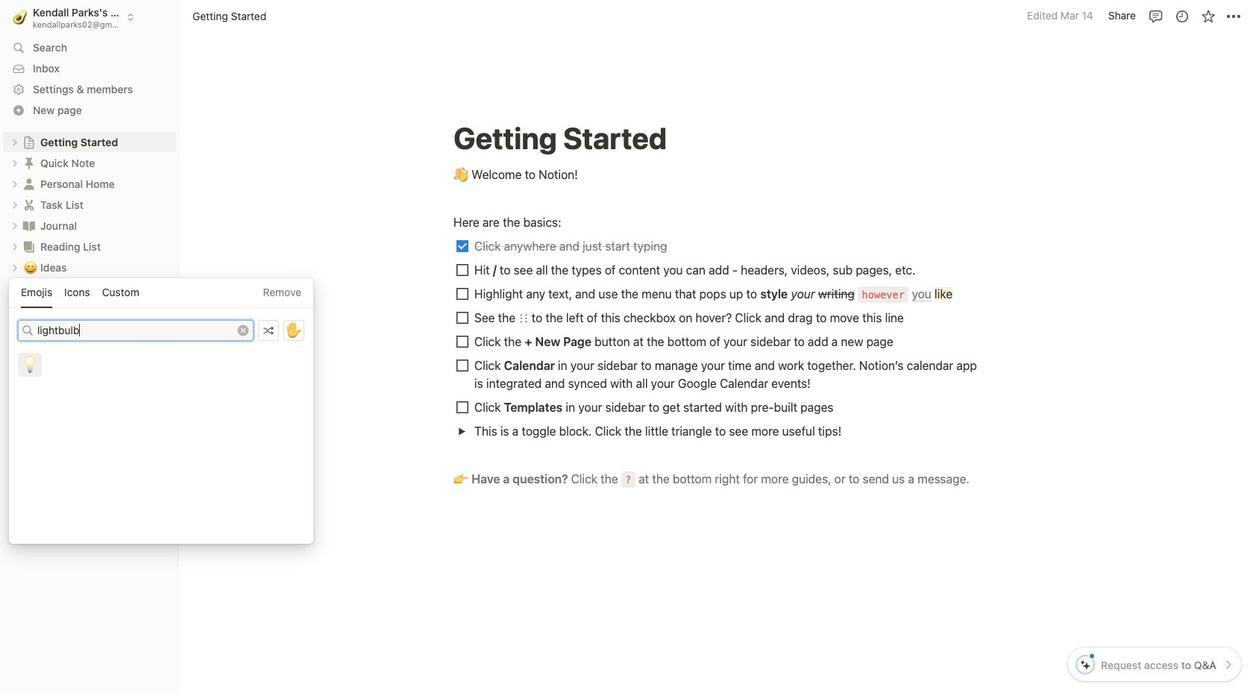 Task type: describe. For each thing, give the bounding box(es) containing it.
favorite image
[[1201, 9, 1216, 24]]

comments image
[[1149, 9, 1164, 24]]

👋 image
[[454, 164, 469, 184]]



Task type: locate. For each thing, give the bounding box(es) containing it.
updates image
[[1175, 9, 1190, 24]]

👉 image
[[454, 469, 469, 488]]

Filter… text field
[[37, 323, 234, 338]]

🥑 image
[[13, 8, 27, 26]]

💡 image
[[21, 356, 39, 374]]



Task type: vqa. For each thing, say whether or not it's contained in the screenshot.
the "Dismiss" ICON
no



